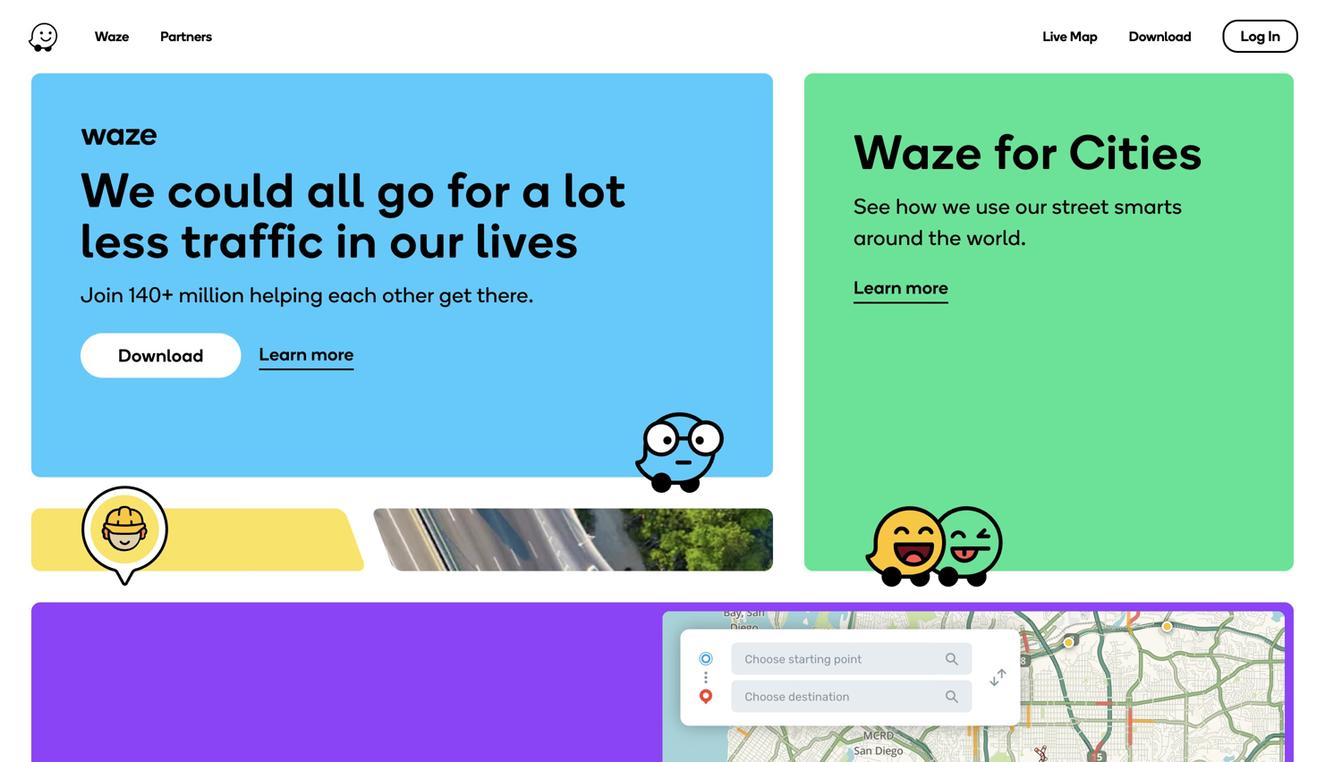 Task type: describe. For each thing, give the bounding box(es) containing it.
see how we use our street smarts around the world.
[[854, 193, 1182, 251]]

waze link
[[95, 29, 129, 45]]

0 vertical spatial learn more link
[[854, 276, 949, 302]]

helping
[[250, 282, 323, 308]]

join
[[81, 282, 124, 308]]

1 horizontal spatial learn
[[854, 277, 902, 298]]

go
[[377, 161, 436, 219]]

the
[[929, 225, 962, 251]]

in
[[336, 212, 378, 270]]

smarts
[[1114, 193, 1182, 219]]

other
[[382, 282, 434, 308]]

lives
[[476, 212, 579, 270]]

cities
[[1069, 123, 1204, 181]]

partners link
[[160, 29, 212, 45]]

traffic
[[181, 212, 325, 270]]

join 140+ million helping each other get there.
[[81, 282, 534, 308]]

how
[[896, 193, 937, 219]]

our inside "we could all go for a lot less traffic in our lives"
[[390, 212, 464, 270]]

1 vertical spatial learn
[[259, 344, 307, 365]]

see
[[854, 193, 891, 219]]

we
[[942, 193, 971, 219]]

use
[[976, 193, 1010, 219]]

in
[[1268, 28, 1280, 45]]

0 vertical spatial more
[[906, 277, 949, 298]]

world.
[[967, 225, 1027, 251]]

partners
[[160, 29, 212, 45]]



Task type: vqa. For each thing, say whether or not it's contained in the screenshot.
smarts
yes



Task type: locate. For each thing, give the bounding box(es) containing it.
1 horizontal spatial for
[[994, 123, 1058, 181]]

there.
[[477, 282, 534, 308]]

1 vertical spatial learn more
[[259, 344, 354, 365]]

more down the
[[906, 277, 949, 298]]

around
[[854, 225, 924, 251]]

0 horizontal spatial download link
[[81, 333, 241, 378]]

1 horizontal spatial download link
[[1129, 29, 1192, 45]]

our
[[1016, 193, 1047, 219], [390, 212, 464, 270]]

learn more link
[[854, 276, 949, 302], [259, 343, 354, 369]]

million
[[179, 282, 244, 308]]

1 vertical spatial learn more link
[[259, 343, 354, 369]]

learn down 'around'
[[854, 277, 902, 298]]

learn more
[[854, 277, 949, 298], [259, 344, 354, 365]]

log
[[1241, 28, 1265, 45]]

waze for cities
[[854, 123, 1204, 181]]

0 vertical spatial waze
[[95, 29, 129, 45]]

0 vertical spatial learn more
[[854, 277, 949, 298]]

street
[[1052, 193, 1109, 219]]

download for the rightmost download link
[[1129, 29, 1192, 45]]

download link right map
[[1129, 29, 1192, 45]]

0 horizontal spatial for
[[447, 161, 511, 219]]

learn more down 'around'
[[854, 277, 949, 298]]

download
[[1129, 29, 1192, 45], [118, 345, 204, 366]]

less
[[81, 212, 170, 270]]

we
[[81, 161, 156, 219]]

our inside see how we use our street smarts around the world.
[[1016, 193, 1047, 219]]

0 horizontal spatial learn
[[259, 344, 307, 365]]

0 horizontal spatial learn more
[[259, 344, 354, 365]]

1 horizontal spatial our
[[1016, 193, 1047, 219]]

waze up how
[[854, 123, 983, 181]]

1 vertical spatial download link
[[81, 333, 241, 378]]

0 horizontal spatial waze
[[95, 29, 129, 45]]

our up other
[[390, 212, 464, 270]]

learn down the helping
[[259, 344, 307, 365]]

log in
[[1241, 28, 1280, 45]]

download right map
[[1129, 29, 1192, 45]]

download down 140+
[[118, 345, 204, 366]]

1 horizontal spatial learn more link
[[854, 276, 949, 302]]

for inside "we could all go for a lot less traffic in our lives"
[[447, 161, 511, 219]]

learn more down the join 140+ million helping each other get there.
[[259, 344, 354, 365]]

0 vertical spatial download link
[[1129, 29, 1192, 45]]

a
[[522, 161, 552, 219]]

1 horizontal spatial learn more
[[854, 277, 949, 298]]

learn more link down the join 140+ million helping each other get there.
[[259, 343, 354, 369]]

for
[[994, 123, 1058, 181], [447, 161, 511, 219]]

waze right home image
[[95, 29, 129, 45]]

0 horizontal spatial learn more link
[[259, 343, 354, 369]]

1 vertical spatial download
[[118, 345, 204, 366]]

lot
[[564, 161, 627, 219]]

waze for waze for cities
[[854, 123, 983, 181]]

more down each
[[311, 344, 354, 365]]

live map link
[[1043, 29, 1098, 45]]

140+
[[129, 282, 174, 308]]

1 vertical spatial more
[[311, 344, 354, 365]]

for left a at the top
[[447, 161, 511, 219]]

1 horizontal spatial download
[[1129, 29, 1192, 45]]

1 horizontal spatial more
[[906, 277, 949, 298]]

for up use
[[994, 123, 1058, 181]]

download link
[[1129, 29, 1192, 45], [81, 333, 241, 378]]

home image
[[27, 22, 59, 52]]

live
[[1043, 29, 1067, 45]]

0 horizontal spatial download
[[118, 345, 204, 366]]

1 vertical spatial waze
[[854, 123, 983, 181]]

0 horizontal spatial more
[[311, 344, 354, 365]]

more
[[906, 277, 949, 298], [311, 344, 354, 365]]

download for left download link
[[118, 345, 204, 366]]

0 vertical spatial download
[[1129, 29, 1192, 45]]

we could all go for a lot less traffic in our lives
[[81, 161, 627, 270]]

map
[[1070, 29, 1098, 45]]

waze for waze link on the top of the page
[[95, 29, 129, 45]]

download link down 140+
[[81, 333, 241, 378]]

waze
[[95, 29, 129, 45], [854, 123, 983, 181]]

learn more link down 'around'
[[854, 276, 949, 302]]

could
[[168, 161, 296, 219]]

1 horizontal spatial waze
[[854, 123, 983, 181]]

live map
[[1043, 29, 1098, 45]]

learn
[[854, 277, 902, 298], [259, 344, 307, 365]]

each
[[328, 282, 377, 308]]

all
[[307, 161, 366, 219]]

our right use
[[1016, 193, 1047, 219]]

0 vertical spatial learn
[[854, 277, 902, 298]]

0 horizontal spatial our
[[390, 212, 464, 270]]

log in link
[[1223, 20, 1298, 53]]

get
[[439, 282, 472, 308]]



